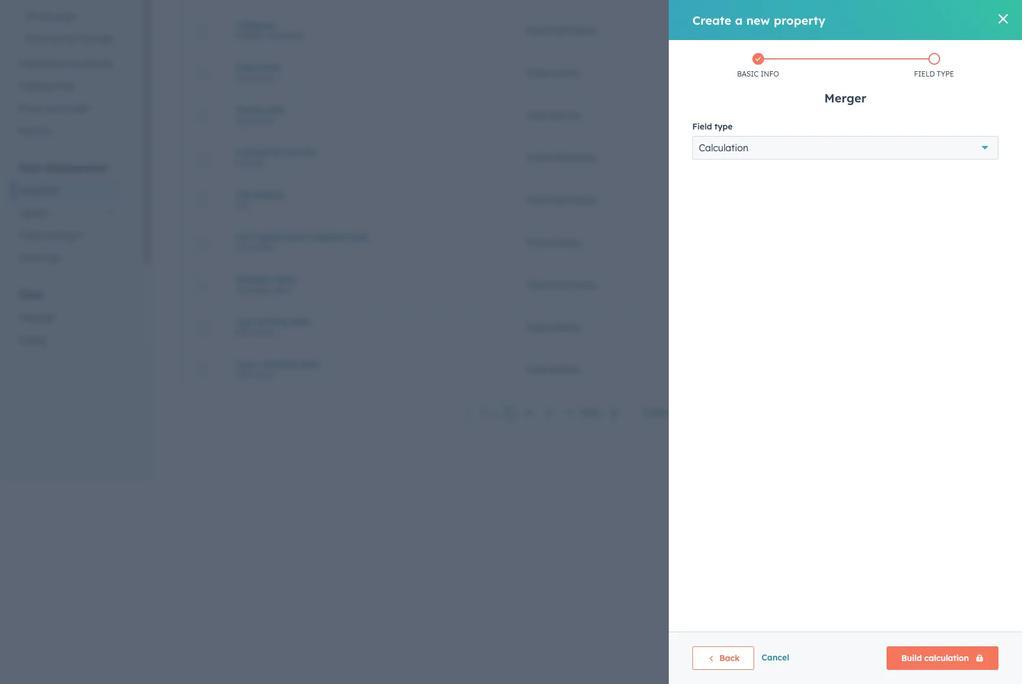 Task type: describe. For each thing, give the bounding box(es) containing it.
private apps link
[[12, 5, 123, 28]]

4 button
[[563, 405, 577, 421]]

hubspot inside hubspot team dropdown select
[[237, 274, 273, 285]]

activity for first agent email response date
[[551, 237, 580, 248]]

agent
[[258, 232, 282, 242]]

tools element
[[12, 289, 123, 464]]

multiple
[[237, 31, 263, 40]]

& for consent
[[50, 103, 56, 114]]

ticket for first agent email response date
[[526, 237, 549, 248]]

page
[[671, 407, 693, 418]]

security link
[[12, 120, 123, 142]]

hubspot team dropdown select
[[237, 274, 296, 294]]

information for category
[[551, 25, 597, 36]]

tools
[[19, 289, 43, 301]]

hubspot for close date
[[739, 67, 774, 78]]

ticket activity for close date
[[526, 67, 580, 78]]

close
[[237, 62, 259, 73]]

1 button
[[503, 405, 516, 421]]

ticket activity for last activity date
[[526, 322, 580, 333]]

tracking code link
[[12, 75, 123, 97]]

date inside close date date picker
[[261, 62, 280, 73]]

file upload button
[[237, 189, 498, 200]]

date inside last contacted date date picker
[[237, 370, 253, 379]]

create date button
[[237, 105, 498, 115]]

email service provider
[[26, 34, 113, 44]]

picker inside create date date picker
[[255, 116, 275, 125]]

ticket activity for create date
[[526, 110, 580, 120]]

audit
[[19, 253, 39, 263]]

2
[[527, 408, 532, 418]]

import
[[19, 230, 46, 241]]

marketplace downloads
[[19, 58, 112, 69]]

2 file from the top
[[237, 201, 248, 209]]

prev
[[481, 408, 499, 419]]

create date date picker
[[237, 105, 285, 125]]

last contacted date button
[[237, 359, 498, 370]]

first
[[237, 232, 255, 242]]

checkboxes
[[265, 31, 303, 40]]

number
[[237, 158, 264, 167]]

last contacted date date picker
[[237, 359, 319, 379]]

category multiple checkboxes
[[237, 20, 303, 40]]

ticket activity for first agent email response date
[[526, 237, 580, 248]]

first agent email response date button
[[237, 232, 498, 242]]

pagination navigation
[[458, 405, 626, 421]]

activity for create date
[[551, 110, 580, 120]]

date inside "first agent email response date date picker"
[[237, 243, 253, 252]]

information for created by user id
[[551, 152, 597, 163]]

date inside create date date picker
[[266, 105, 285, 115]]

next button
[[577, 406, 626, 421]]

tracking code
[[19, 81, 74, 91]]

ticket for close date
[[526, 67, 549, 78]]

picker inside last contacted date date picker
[[255, 370, 275, 379]]

properties
[[19, 186, 59, 196]]

10 per page button
[[635, 401, 708, 424]]

information for file upload
[[551, 195, 597, 205]]

calling link
[[12, 329, 123, 352]]

data
[[19, 162, 42, 174]]

contacted
[[257, 359, 298, 370]]

private apps
[[26, 11, 75, 22]]

objects
[[19, 208, 49, 219]]

category
[[237, 20, 275, 30]]

marketplace downloads link
[[12, 52, 123, 75]]

date inside create date date picker
[[237, 116, 253, 125]]

data management
[[19, 162, 107, 174]]

marketplace
[[19, 58, 67, 69]]

consent
[[58, 103, 90, 114]]

per
[[655, 407, 669, 418]]

activity for last activity date
[[551, 322, 580, 333]]

last activity date button
[[237, 317, 498, 327]]

ticket information for created by user id
[[526, 152, 597, 163]]

0 for checkboxes
[[966, 25, 971, 36]]

ticket activity for last contacted date
[[526, 364, 580, 375]]

ticket information for category
[[526, 25, 597, 36]]

provider
[[81, 34, 113, 44]]

picker inside last activity date date picker
[[255, 328, 275, 337]]

team
[[275, 274, 296, 285]]

hubspot for created by user id
[[739, 152, 774, 163]]

last for last activity date
[[237, 317, 254, 327]]

activity for close date
[[551, 67, 580, 78]]

import & export link
[[12, 224, 123, 247]]

privacy & consent
[[19, 103, 90, 114]]

meetings link
[[12, 307, 123, 329]]

activity inside last activity date date picker
[[257, 317, 288, 327]]

privacy & consent link
[[12, 97, 123, 120]]



Task type: vqa. For each thing, say whether or not it's contained in the screenshot.
Data
yes



Task type: locate. For each thing, give the bounding box(es) containing it.
activity
[[551, 67, 580, 78], [551, 110, 580, 120], [551, 237, 580, 248], [257, 317, 288, 327], [551, 322, 580, 333], [551, 364, 580, 375]]

date inside last contacted date date picker
[[300, 359, 319, 370]]

category button
[[237, 20, 498, 30]]

picker down "close"
[[255, 73, 275, 82]]

last inside last contacted date date picker
[[237, 359, 254, 370]]

properties link
[[12, 180, 123, 202]]

2 last from the top
[[237, 359, 254, 370]]

4 ticket from the top
[[526, 152, 549, 163]]

8 ticket from the top
[[526, 322, 549, 333]]

0
[[966, 25, 971, 36], [966, 152, 971, 163]]

3 ticket from the top
[[526, 110, 549, 120]]

5 ticket from the top
[[526, 195, 549, 205]]

created by user id button
[[237, 147, 498, 158]]

& for export
[[49, 230, 55, 241]]

close date date picker
[[237, 62, 280, 82]]

2 ticket information from the top
[[526, 152, 597, 163]]

email service provider link
[[12, 28, 123, 50]]

date inside "first agent email response date date picker"
[[349, 232, 368, 242]]

ticket information for file upload
[[526, 195, 597, 205]]

date down first
[[237, 243, 253, 252]]

1 date from the top
[[237, 73, 253, 82]]

1 vertical spatial &
[[49, 230, 55, 241]]

5 ticket activity from the top
[[526, 364, 580, 375]]

4
[[567, 408, 573, 418]]

4 information from the top
[[551, 280, 597, 290]]

2 date from the top
[[237, 116, 253, 125]]

10
[[643, 407, 653, 418]]

upload
[[254, 189, 283, 200]]

management
[[45, 162, 107, 174]]

last
[[237, 317, 254, 327], [237, 359, 254, 370]]

prev button
[[458, 406, 503, 421]]

ticket activity
[[526, 67, 580, 78], [526, 110, 580, 120], [526, 237, 580, 248], [526, 322, 580, 333], [526, 364, 580, 375]]

1 picker from the top
[[255, 73, 275, 82]]

2 ticket activity from the top
[[526, 110, 580, 120]]

0 vertical spatial &
[[50, 103, 56, 114]]

file left upload
[[237, 189, 251, 200]]

0 for user
[[966, 152, 971, 163]]

code
[[54, 81, 74, 91]]

ticket information for hubspot team
[[526, 280, 597, 290]]

3 picker from the top
[[255, 243, 275, 252]]

picker
[[255, 73, 275, 82], [255, 116, 275, 125], [255, 243, 275, 252], [255, 328, 275, 337], [255, 370, 275, 379]]

ticket for category
[[526, 25, 549, 36]]

date
[[261, 62, 280, 73], [266, 105, 285, 115], [349, 232, 368, 242], [290, 317, 309, 327], [300, 359, 319, 370]]

dropdown
[[237, 285, 271, 294]]

logs
[[42, 253, 60, 263]]

1 vertical spatial 0
[[966, 152, 971, 163]]

by
[[272, 147, 282, 158]]

date down "close"
[[237, 73, 253, 82]]

meetings
[[19, 313, 54, 323]]

information for hubspot team
[[551, 280, 597, 290]]

picker down contacted
[[255, 370, 275, 379]]

next
[[581, 408, 600, 419]]

last activity date date picker
[[237, 317, 309, 337]]

apps
[[56, 11, 75, 22]]

activity for last contacted date
[[551, 364, 580, 375]]

date right create
[[266, 105, 285, 115]]

file
[[237, 189, 251, 200], [237, 201, 248, 209]]

1 ticket activity from the top
[[526, 67, 580, 78]]

& inside "import & export" link
[[49, 230, 55, 241]]

6 ticket from the top
[[526, 237, 549, 248]]

tab panel
[[171, 0, 995, 434]]

tracking
[[19, 81, 52, 91]]

close date button
[[237, 62, 498, 73]]

last left contacted
[[237, 359, 254, 370]]

2 ticket from the top
[[526, 67, 549, 78]]

1 vertical spatial file
[[237, 201, 248, 209]]

date inside close date date picker
[[237, 73, 253, 82]]

email
[[284, 232, 307, 242]]

hubspot team button
[[237, 274, 498, 285]]

date right the response
[[349, 232, 368, 242]]

private
[[26, 11, 53, 22]]

2 button
[[523, 405, 536, 421]]

& inside privacy & consent link
[[50, 103, 56, 114]]

3
[[547, 408, 552, 418]]

last down 'dropdown'
[[237, 317, 254, 327]]

ticket for create date
[[526, 110, 549, 120]]

0 vertical spatial last
[[237, 317, 254, 327]]

0 vertical spatial 0
[[966, 25, 971, 36]]

1 0 from the top
[[966, 25, 971, 36]]

hubspot for category
[[739, 25, 774, 36]]

import & export
[[19, 230, 83, 241]]

date right contacted
[[300, 359, 319, 370]]

1 vertical spatial last
[[237, 359, 254, 370]]

data management element
[[12, 161, 123, 269]]

1 ticket from the top
[[526, 25, 549, 36]]

ticket for last activity date
[[526, 322, 549, 333]]

create
[[237, 105, 264, 115]]

ticket for created by user id
[[526, 152, 549, 163]]

ticket for hubspot team
[[526, 280, 549, 290]]

last inside last activity date date picker
[[237, 317, 254, 327]]

3 ticket activity from the top
[[526, 237, 580, 248]]

1
[[507, 408, 512, 418]]

&
[[50, 103, 56, 114], [49, 230, 55, 241]]

9 ticket from the top
[[526, 364, 549, 375]]

3 information from the top
[[551, 195, 597, 205]]

picker inside "first agent email response date date picker"
[[255, 243, 275, 252]]

date
[[237, 73, 253, 82], [237, 116, 253, 125], [237, 243, 253, 252], [237, 328, 253, 337], [237, 370, 253, 379]]

security
[[19, 126, 50, 136]]

4 date from the top
[[237, 328, 253, 337]]

picker inside close date date picker
[[255, 73, 275, 82]]

date right "close"
[[261, 62, 280, 73]]

1 information from the top
[[551, 25, 597, 36]]

1 ticket information from the top
[[526, 25, 597, 36]]

picker up contacted
[[255, 328, 275, 337]]

file up first
[[237, 201, 248, 209]]

& left export
[[49, 230, 55, 241]]

service
[[50, 34, 78, 44]]

3 date from the top
[[237, 243, 253, 252]]

5 picker from the top
[[255, 370, 275, 379]]

picker down "agent"
[[255, 243, 275, 252]]

& right the privacy
[[50, 103, 56, 114]]

calling
[[19, 335, 45, 346]]

1 last from the top
[[237, 317, 254, 327]]

ticket for file upload
[[526, 195, 549, 205]]

4 picker from the top
[[255, 328, 275, 337]]

audit logs
[[19, 253, 60, 263]]

4 ticket information from the top
[[526, 280, 597, 290]]

date inside last activity date date picker
[[290, 317, 309, 327]]

7 ticket from the top
[[526, 280, 549, 290]]

file upload file
[[237, 189, 283, 209]]

ticket information
[[526, 25, 597, 36], [526, 152, 597, 163], [526, 195, 597, 205], [526, 280, 597, 290]]

id
[[305, 147, 315, 158]]

3 ticket information from the top
[[526, 195, 597, 205]]

objects button
[[12, 202, 123, 224]]

10 per page
[[643, 407, 693, 418]]

5 date from the top
[[237, 370, 253, 379]]

select
[[273, 285, 292, 294]]

date down select
[[290, 317, 309, 327]]

date down create
[[237, 116, 253, 125]]

1 file from the top
[[237, 189, 251, 200]]

date down last activity date date picker
[[237, 370, 253, 379]]

response
[[310, 232, 347, 242]]

audit logs link
[[12, 247, 123, 269]]

user
[[285, 147, 302, 158]]

4 ticket activity from the top
[[526, 322, 580, 333]]

information
[[551, 25, 597, 36], [551, 152, 597, 163], [551, 195, 597, 205], [551, 280, 597, 290]]

first agent email response date date picker
[[237, 232, 368, 252]]

0 vertical spatial file
[[237, 189, 251, 200]]

privacy
[[19, 103, 47, 114]]

created by user id number
[[237, 147, 315, 167]]

email
[[26, 34, 47, 44]]

picker down create
[[255, 116, 275, 125]]

ticket for last contacted date
[[526, 364, 549, 375]]

date inside last activity date date picker
[[237, 328, 253, 337]]

tab panel containing category
[[171, 0, 995, 434]]

export
[[57, 230, 83, 241]]

date down 'dropdown'
[[237, 328, 253, 337]]

2 picker from the top
[[255, 116, 275, 125]]

hubspot
[[739, 25, 774, 36], [739, 67, 774, 78], [739, 152, 774, 163], [237, 274, 273, 285]]

3 button
[[543, 405, 556, 421]]

created
[[237, 147, 269, 158]]

downloads
[[69, 58, 112, 69]]

2 0 from the top
[[966, 152, 971, 163]]

2 information from the top
[[551, 152, 597, 163]]

last for last contacted date
[[237, 359, 254, 370]]

ticket
[[526, 25, 549, 36], [526, 67, 549, 78], [526, 110, 549, 120], [526, 152, 549, 163], [526, 195, 549, 205], [526, 237, 549, 248], [526, 280, 549, 290], [526, 322, 549, 333], [526, 364, 549, 375]]



